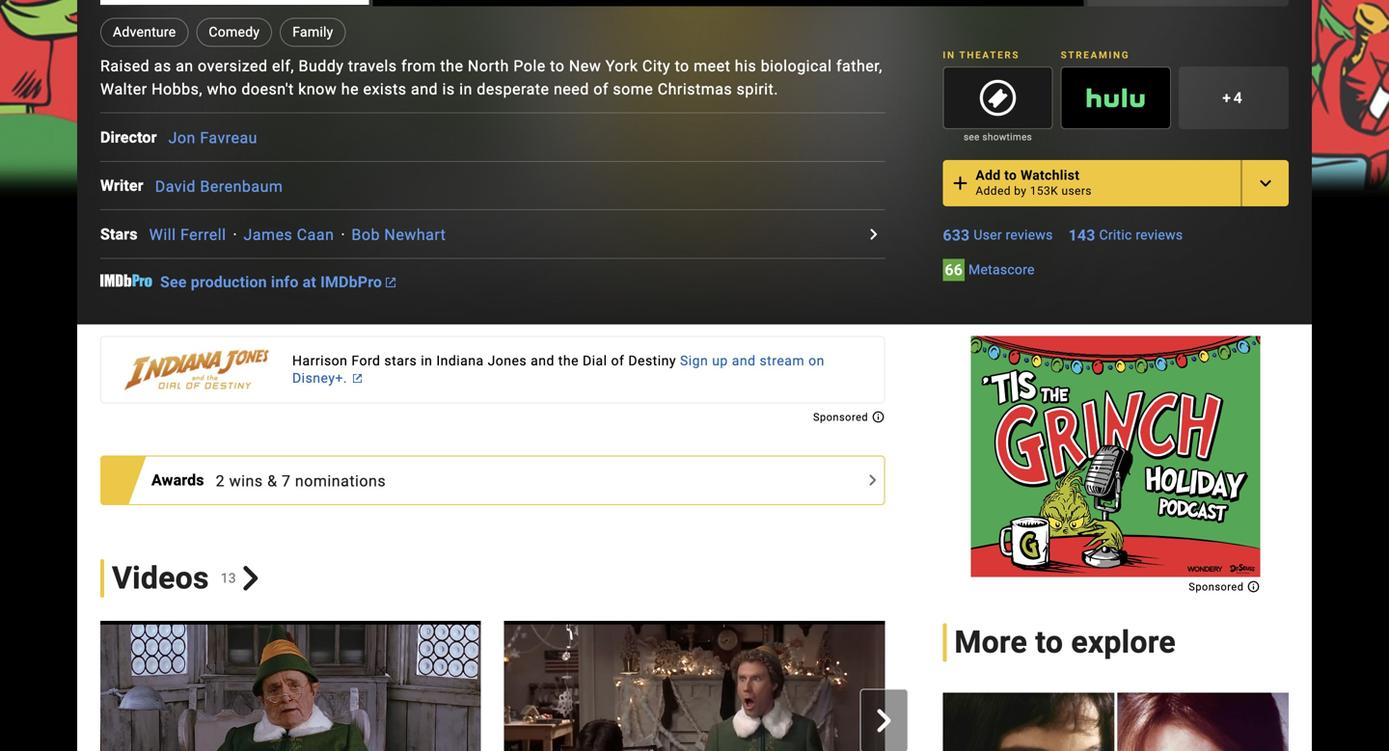 Task type: describe. For each thing, give the bounding box(es) containing it.
see full cast and crew element for jon favreau
[[100, 126, 168, 149]]

2
[[216, 472, 225, 490]]

more
[[955, 625, 1028, 661]]

to right city
[[675, 57, 690, 75]]

users
[[1062, 184, 1092, 198]]

official trailer image
[[100, 621, 481, 752]]

to right more
[[1036, 625, 1064, 661]]

see more awards and nominations image
[[861, 469, 884, 492]]

2 wins & 7 nominations
[[216, 472, 386, 490]]

comedy
[[209, 24, 260, 40]]

raised as an oversized elf, buddy travels from the north pole to new york city to meet his biological father, walter hobbs, who doesn't know he exists and is in desperate need of some christmas spirit.
[[100, 57, 883, 99]]

at
[[303, 273, 316, 291]]

of
[[594, 80, 609, 99]]

north
[[468, 57, 509, 75]]

streaming
[[1061, 49, 1130, 61]]

james caan button
[[244, 226, 334, 244]]

christmas
[[658, 80, 733, 99]]

family button
[[280, 18, 346, 47]]

to inside add to watchlist added by 153k users
[[1005, 168, 1017, 183]]

reviews for 143
[[1136, 227, 1183, 243]]

director
[[100, 128, 157, 146]]

david
[[155, 177, 196, 196]]

bob newhart
[[352, 226, 446, 244]]

oversized
[[198, 57, 268, 75]]

and inside sign up and stream on disney+.
[[732, 353, 756, 369]]

see full cast and crew element for david berenbaum
[[100, 174, 155, 197]]

favreau
[[200, 129, 258, 147]]

add title to another list image
[[1254, 172, 1278, 195]]

david berenbaum
[[155, 177, 283, 196]]

doesn't
[[242, 80, 294, 99]]

see
[[964, 131, 980, 143]]

up
[[712, 353, 728, 369]]

disney+.
[[292, 371, 347, 386]]

+4
[[1223, 89, 1245, 107]]

exists
[[363, 80, 407, 99]]

info
[[271, 273, 299, 291]]

newhart
[[384, 226, 446, 244]]

comedy button
[[196, 18, 272, 47]]

66 metascore
[[945, 261, 1035, 279]]

david berenbaum button
[[155, 177, 283, 196]]

see production info at imdbpro
[[160, 273, 382, 291]]

video player application
[[373, 0, 1084, 6]]

pole
[[514, 57, 546, 75]]

showtimes
[[983, 131, 1033, 143]]

see showtimes group
[[943, 67, 1053, 145]]

633
[[943, 226, 970, 245]]

will ferrell
[[149, 226, 226, 244]]

travels
[[348, 57, 397, 75]]

jon
[[168, 129, 196, 147]]

ferrell
[[180, 226, 226, 244]]

143
[[1069, 226, 1096, 245]]

city
[[643, 57, 671, 75]]

sponsored inside sponsored content section
[[1189, 581, 1247, 593]]

is
[[442, 80, 455, 99]]

143 critic reviews
[[1069, 226, 1183, 245]]

reviews for 633
[[1006, 227, 1053, 243]]

wins
[[229, 472, 263, 490]]

need
[[554, 80, 589, 99]]

sign up and stream on disney+.
[[292, 353, 825, 386]]

awards button
[[151, 469, 216, 492]]

production
[[191, 273, 267, 291]]

153k
[[1030, 184, 1059, 198]]

see showtimes image
[[944, 68, 1052, 129]]

hobbs,
[[152, 80, 203, 99]]



Task type: locate. For each thing, give the bounding box(es) containing it.
stars
[[100, 225, 138, 244]]

theaters
[[960, 49, 1020, 61]]

spirit.
[[737, 80, 779, 99]]

sponsored
[[813, 412, 872, 424], [1189, 581, 1247, 593]]

jon favreau
[[168, 129, 258, 147]]

and down from
[[411, 80, 438, 99]]

raised
[[100, 57, 150, 75]]

he
[[341, 80, 359, 99]]

added
[[976, 184, 1011, 198]]

1 horizontal spatial elf image
[[908, 621, 1289, 752]]

elf,
[[272, 57, 294, 75]]

1 vertical spatial see full cast and crew element
[[100, 174, 155, 197]]

reviews inside '633 user reviews'
[[1006, 227, 1053, 243]]

on
[[809, 353, 825, 369]]

know
[[298, 80, 337, 99]]

biological
[[761, 57, 832, 75]]

chevron right inline image
[[873, 709, 896, 733]]

see full cast and crew element containing writer
[[100, 174, 155, 197]]

bob newhart button
[[352, 226, 446, 244]]

see full cast and crew element containing director
[[100, 126, 168, 149]]

2 elf image from the left
[[908, 621, 1289, 752]]

1 elf image from the left
[[504, 621, 885, 752]]

1 see full cast and crew element from the top
[[100, 126, 168, 149]]

1 vertical spatial and
[[732, 353, 756, 369]]

to up by
[[1005, 168, 1017, 183]]

from
[[401, 57, 436, 75]]

see showtimes
[[964, 131, 1033, 143]]

father,
[[837, 57, 883, 75]]

james
[[244, 226, 293, 244]]

and
[[411, 80, 438, 99], [732, 353, 756, 369]]

1 horizontal spatial and
[[732, 353, 756, 369]]

1 horizontal spatial reviews
[[1136, 227, 1183, 243]]

0 horizontal spatial elf image
[[504, 621, 885, 752]]

7
[[282, 472, 291, 490]]

reviews right the user
[[1006, 227, 1053, 243]]

reviews right the critic
[[1136, 227, 1183, 243]]

will ferrell button
[[149, 226, 226, 244]]

see full cast and crew element down walter
[[100, 126, 168, 149]]

his
[[735, 57, 757, 75]]

desperate
[[477, 80, 550, 99]]

sign
[[680, 353, 709, 369]]

1 reviews from the left
[[1006, 227, 1053, 243]]

0 vertical spatial see full cast and crew element
[[100, 126, 168, 149]]

james caan
[[244, 226, 334, 244]]

chevron right inline image
[[238, 566, 263, 591]]

adventure button
[[100, 18, 189, 47]]

meet
[[694, 57, 731, 75]]

group
[[100, 0, 369, 6], [373, 0, 1084, 7], [943, 67, 1053, 129], [1061, 67, 1171, 129], [77, 621, 1289, 752], [100, 621, 481, 752], [504, 621, 885, 752], [908, 621, 1289, 752], [943, 693, 1289, 752]]

production art image
[[943, 693, 1289, 752]]

633 user reviews
[[943, 226, 1053, 245]]

0 vertical spatial sponsored
[[813, 412, 872, 424]]

reviews
[[1006, 227, 1053, 243], [1136, 227, 1183, 243]]

see full cast and crew image
[[862, 223, 885, 246]]

1 vertical spatial sponsored
[[1189, 581, 1247, 593]]

see full cast and crew element down director
[[100, 174, 155, 197]]

will ferrell in elf (2003) image
[[100, 0, 369, 5]]

adventure
[[113, 24, 176, 40]]

see showtimes link
[[943, 129, 1053, 145]]

stars button
[[100, 223, 149, 246]]

berenbaum
[[200, 177, 283, 196]]

see
[[160, 273, 187, 291]]

buddy
[[299, 57, 344, 75]]

watchlist
[[1021, 168, 1080, 183]]

family
[[293, 24, 333, 40]]

0 horizontal spatial sponsored
[[813, 412, 872, 424]]

explore
[[1071, 625, 1176, 661]]

&
[[267, 472, 277, 490]]

66
[[945, 261, 963, 279]]

0 horizontal spatial and
[[411, 80, 438, 99]]

who
[[207, 80, 237, 99]]

will
[[149, 226, 176, 244]]

walter
[[100, 80, 147, 99]]

0 horizontal spatial reviews
[[1006, 227, 1053, 243]]

by
[[1014, 184, 1027, 198]]

awards
[[151, 471, 204, 490]]

add image
[[949, 172, 972, 195]]

0 vertical spatial and
[[411, 80, 438, 99]]

writer
[[100, 177, 143, 195]]

critic
[[1100, 227, 1132, 243]]

more to explore
[[955, 625, 1176, 661]]

watch on hulu image
[[1062, 68, 1170, 129]]

elf image
[[504, 621, 885, 752], [908, 621, 1289, 752]]

see production info at imdbpro button
[[160, 273, 396, 291]]

in
[[459, 80, 473, 99]]

some
[[613, 80, 653, 99]]

nominations
[[295, 472, 386, 490]]

launch inline image
[[386, 278, 396, 288]]

to up the "need"
[[550, 57, 565, 75]]

in theaters
[[943, 49, 1020, 61]]

and right up
[[732, 353, 756, 369]]

watch official trailer element
[[373, 0, 1084, 6]]

as
[[154, 57, 171, 75]]

sponsored content section
[[971, 336, 1261, 593]]

imdbpro
[[320, 273, 382, 291]]

1 horizontal spatial sponsored
[[1189, 581, 1247, 593]]

new
[[569, 57, 601, 75]]

2 reviews from the left
[[1136, 227, 1183, 243]]

13
[[221, 571, 236, 586]]

reviews inside 143 critic reviews
[[1136, 227, 1183, 243]]

an
[[176, 57, 194, 75]]

metascore
[[969, 262, 1035, 278]]

2 see full cast and crew element from the top
[[100, 174, 155, 197]]

the
[[440, 57, 464, 75]]

user
[[974, 227, 1002, 243]]

and inside raised as an oversized elf, buddy travels from the north pole to new york city to meet his biological father, walter hobbs, who doesn't know he exists and is in desperate need of some christmas spirit.
[[411, 80, 438, 99]]

add to watchlist added by 153k users
[[976, 168, 1092, 198]]

caan
[[297, 226, 334, 244]]

in
[[943, 49, 956, 61]]

raised as an oversized elf, buddy travels from the north pole to new york city to meet his biological father, walter hobbs, who doesn't know he exists and is in desperate need of some christmas spirit. image
[[373, 0, 1084, 7]]

to
[[550, 57, 565, 75], [675, 57, 690, 75], [1005, 168, 1017, 183], [1036, 625, 1064, 661]]

see full cast and crew element
[[100, 126, 168, 149], [100, 174, 155, 197]]

york
[[606, 57, 638, 75]]



Task type: vqa. For each thing, say whether or not it's contained in the screenshot.
'List Image'
no



